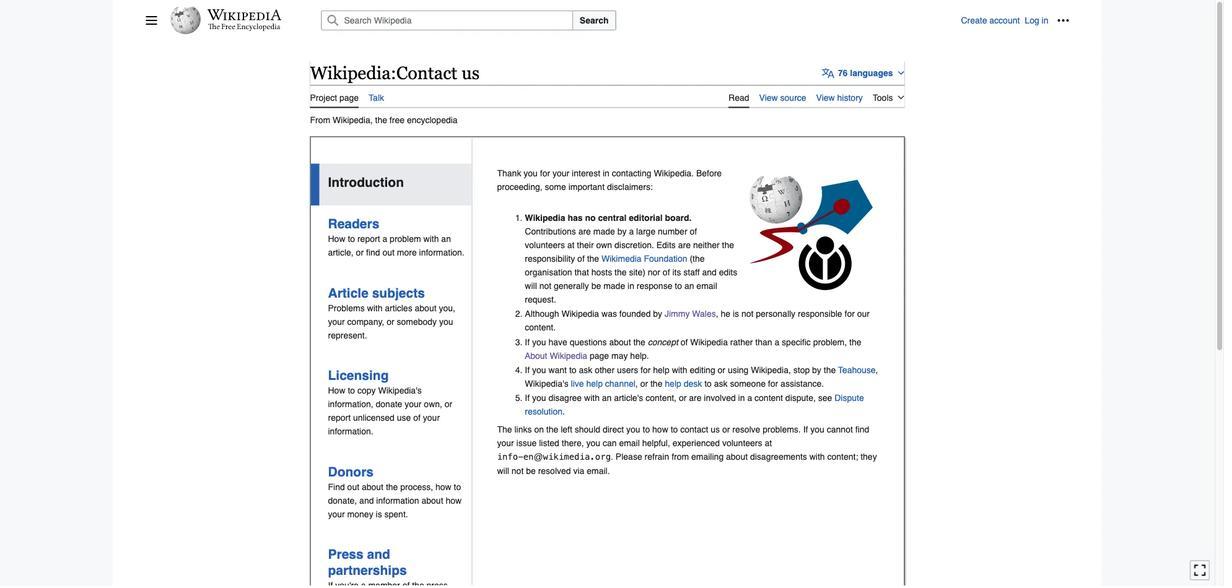 Task type: describe. For each thing, give the bounding box(es) containing it.
about wikipedia link
[[525, 351, 588, 361]]

left
[[561, 425, 573, 435]]

(the
[[690, 254, 705, 264]]

not inside (the organisation that hosts the site) nor of its staff and edits will not generally be made in response to an email request.
[[540, 281, 552, 291]]

read link
[[729, 85, 750, 108]]

and inside press and partnerships
[[367, 548, 390, 563]]

read
[[729, 93, 750, 103]]

response
[[637, 281, 673, 291]]

create account link
[[962, 15, 1020, 25]]

jimmy
[[665, 309, 690, 319]]

view for view history
[[817, 93, 835, 103]]

a inside "wikipedia has no central editorial board. contributions are made by a large number of volunteers at their own discretion. edits are neither the responsibility of the"
[[629, 227, 634, 237]]

money
[[347, 510, 374, 520]]

for up content
[[769, 379, 779, 389]]

to inside (the organisation that hosts the site) nor of its staff and edits will not generally be made in response to an email request.
[[675, 281, 682, 291]]

help.
[[631, 351, 649, 361]]

the up help.
[[634, 337, 646, 347]]

not inside , he is not personally responsible for our content.
[[742, 309, 754, 319]]

and inside donors find out about the process, how to donate, and information about how your money is spent.
[[360, 496, 374, 506]]

live
[[571, 379, 584, 389]]

how for licensing
[[328, 386, 346, 396]]

wikipedia : contact us
[[310, 63, 480, 83]]

be inside (the organisation that hosts the site) nor of its staff and edits will not generally be made in response to an email request.
[[592, 281, 601, 291]]

at inside "wikipedia has no central editorial board. contributions are made by a large number of volunteers at their own discretion. edits are neither the responsibility of the"
[[568, 240, 575, 250]]

request.
[[525, 295, 557, 305]]

made inside "wikipedia has no central editorial board. contributions are made by a large number of volunteers at their own discretion. edits are neither the responsibility of the"
[[594, 227, 615, 237]]

find inside the links on the left should direct you to how to contact us or resolve problems. if you cannot find your issue listed there, you can email helpful, experienced volunteers at
[[856, 425, 870, 435]]

a inside readers how to report a problem with an article, or find out more information.
[[383, 234, 388, 244]]

about
[[525, 351, 548, 361]]

resolution
[[525, 407, 563, 417]]

rather
[[731, 337, 753, 347]]

proceeding,
[[497, 182, 543, 192]]

the inside donors find out about the process, how to donate, and information about how your money is spent.
[[386, 483, 398, 493]]

for inside , he is not personally responsible for our content.
[[845, 309, 855, 319]]

information. inside readers how to report a problem with an article, or find out more information.
[[419, 248, 465, 258]]

2 vertical spatial how
[[446, 496, 462, 506]]

made inside (the organisation that hosts the site) nor of its staff and edits will not generally be made in response to an email request.
[[604, 281, 626, 291]]

somebody
[[397, 317, 437, 327]]

the free encyclopedia image
[[208, 24, 281, 32]]

to up 'live'
[[570, 366, 577, 376]]

dispute,
[[786, 394, 816, 404]]

1 horizontal spatial an
[[602, 394, 612, 404]]

problems.
[[763, 425, 801, 435]]

the links on the left should direct you to how to contact us or resolve problems. if you cannot find your issue listed there, you can email helpful, experienced volunteers at
[[497, 425, 870, 449]]

with inside article subjects problems with articles about you, your company, or somebody you represent.
[[367, 303, 383, 313]]

although wikipedia was founded by jimmy wales
[[525, 309, 716, 319]]

. please refrain from emailing about disagreements with content; they will not be resolved via email.
[[497, 453, 877, 476]]

1 vertical spatial how
[[436, 483, 452, 493]]

page inside if you have questions about the concept of wikipedia rather than a specific problem, the about wikipedia page may help.
[[590, 351, 609, 361]]

help down other
[[587, 379, 603, 389]]

or left the using
[[718, 366, 726, 376]]

article subjects problems with articles about you, your company, or somebody you represent.
[[328, 286, 456, 341]]

1 vertical spatial are
[[679, 240, 691, 250]]

should
[[575, 425, 601, 435]]

live help channel link
[[571, 379, 636, 389]]

wikipedia inside "wikipedia has no central editorial board. contributions are made by a large number of volunteers at their own discretion. edits are neither the responsibility of the"
[[525, 213, 566, 223]]

0 vertical spatial wikipedia,
[[333, 115, 373, 125]]

log in and more options image
[[1058, 14, 1070, 27]]

in down the someone
[[739, 394, 745, 404]]

or inside readers how to report a problem with an article, or find out more information.
[[356, 248, 364, 258]]

Search search field
[[307, 11, 962, 30]]

project page link
[[310, 85, 359, 108]]

if you have questions about the concept of wikipedia rather than a specific problem, the about wikipedia page may help.
[[525, 337, 862, 361]]

helpful,
[[643, 439, 671, 449]]

and inside (the organisation that hosts the site) nor of its staff and edits will not generally be made in response to an email request.
[[703, 268, 717, 277]]

the left teahouse link
[[824, 366, 836, 376]]

problem,
[[814, 337, 847, 347]]

wales
[[693, 309, 716, 319]]

wikipedia down the 'have'
[[550, 351, 588, 361]]

how inside the links on the left should direct you to how to contact us or resolve problems. if you cannot find your issue listed there, you can email helpful, experienced volunteers at
[[653, 425, 669, 435]]

for down help.
[[641, 366, 651, 376]]

article
[[328, 286, 369, 301]]

press
[[328, 548, 364, 563]]

spent.
[[385, 510, 408, 520]]

email inside (the organisation that hosts the site) nor of its staff and edits will not generally be made in response to an email request.
[[697, 281, 718, 291]]

your down own,
[[423, 414, 440, 423]]

or up article's on the right bottom
[[641, 379, 648, 389]]

can
[[603, 439, 617, 449]]

or inside licensing how to copy wikipedia's information, donate your own, or report unlicensed use of your information.
[[445, 400, 453, 410]]

you left cannot
[[811, 425, 825, 435]]

large
[[637, 227, 656, 237]]

, wikipedia's
[[525, 366, 879, 389]]

contacting
[[612, 168, 652, 178]]

content.
[[525, 323, 556, 333]]

wikipedia left was
[[562, 309, 599, 319]]

volunteers inside the links on the left should direct you to how to contact us or resolve problems. if you cannot find your issue listed there, you can email helpful, experienced volunteers at
[[723, 439, 763, 449]]

the down their
[[587, 254, 599, 264]]

foundation
[[644, 254, 688, 264]]

wikipedia's inside licensing how to copy wikipedia's information, donate your own, or report unlicensed use of your information.
[[378, 386, 422, 396]]

article subjects link
[[328, 286, 425, 301]]

if for if you have questions about the concept of wikipedia rather than a specific problem, the about wikipedia page may help.
[[525, 337, 530, 347]]

although
[[525, 309, 559, 319]]

of up that
[[578, 254, 585, 264]]

about inside article subjects problems with articles about you, your company, or somebody you represent.
[[415, 303, 437, 313]]

0 horizontal spatial us
[[462, 63, 480, 83]]

:
[[391, 63, 397, 83]]

the inside (the organisation that hosts the site) nor of its staff and edits will not generally be made in response to an email request.
[[615, 268, 627, 277]]

process,
[[401, 483, 433, 493]]

create account log in
[[962, 15, 1049, 25]]

with up help desk 'link'
[[672, 366, 688, 376]]

to inside readers how to report a problem with an article, or find out more information.
[[348, 234, 355, 244]]

discretion.
[[615, 240, 654, 250]]

introduction
[[328, 175, 404, 190]]

to inside donors find out about the process, how to donate, and information about how your money is spent.
[[454, 483, 461, 493]]

from
[[310, 115, 330, 125]]

the right problem,
[[850, 337, 862, 347]]

links
[[515, 425, 532, 435]]

personal tools navigation
[[962, 11, 1074, 30]]

site)
[[629, 268, 646, 277]]

the inside the links on the left should direct you to how to contact us or resolve problems. if you cannot find your issue listed there, you can email helpful, experienced volunteers at
[[547, 425, 559, 435]]

donors find out about the process, how to donate, and information about how your money is spent.
[[328, 465, 462, 520]]

problem
[[390, 234, 421, 244]]

issue
[[517, 439, 537, 449]]

emailing
[[692, 453, 724, 463]]

teahouse link
[[839, 366, 876, 376]]

0 horizontal spatial page
[[340, 93, 359, 103]]

the left free
[[375, 115, 387, 125]]

free
[[390, 115, 405, 125]]

if you disagree with an article's content, or are involved in a content dispute, see
[[525, 394, 835, 404]]

tools
[[873, 93, 893, 103]]

0 vertical spatial are
[[579, 227, 591, 237]]

press and partnerships
[[328, 548, 407, 579]]

source
[[781, 93, 807, 103]]

or down help desk 'link'
[[679, 394, 687, 404]]

wikipedia has no central editorial board. contributions are made by a large number of volunteers at their own discretion. edits are neither the responsibility of the
[[525, 213, 735, 264]]

your inside thank you for your interest in contacting wikipedia. before proceeding, some important disclaimers:
[[553, 168, 570, 178]]

(the organisation that hosts the site) nor of its staff and edits will not generally be made in response to an email request.
[[525, 254, 738, 305]]

dispute resolution link
[[525, 394, 864, 417]]

you down should
[[587, 439, 601, 449]]

find inside readers how to report a problem with an article, or find out more information.
[[366, 248, 380, 258]]

log
[[1025, 15, 1040, 25]]

disclaimers:
[[607, 182, 653, 192]]

to left the "contact"
[[671, 425, 678, 435]]

, for teahouse
[[876, 366, 879, 376]]

you down the about
[[532, 366, 546, 376]]

language progressive image
[[822, 67, 835, 79]]

if for if you disagree with an article's content, or are involved in a content dispute, see
[[525, 394, 530, 404]]

you inside thank you for your interest in contacting wikipedia. before proceeding, some important disclaimers:
[[524, 168, 538, 178]]

wikipedia down , he is not personally responsible for our content.
[[691, 337, 728, 347]]

view source link
[[760, 85, 807, 107]]

fullscreen image
[[1194, 565, 1207, 577]]

users
[[617, 366, 639, 376]]

the right neither
[[722, 240, 735, 250]]

hosts
[[592, 268, 612, 277]]

their
[[577, 240, 594, 250]]

concept
[[648, 337, 679, 347]]

your up use
[[405, 400, 422, 410]]

about down "donors"
[[362, 483, 384, 493]]

be inside . please refrain from emailing about disagreements with content; they will not be resolved via email.
[[526, 467, 536, 476]]

personally
[[756, 309, 796, 319]]

central
[[598, 213, 627, 223]]

wikimedia
[[602, 254, 642, 264]]

listed
[[539, 439, 560, 449]]

dispute resolution
[[525, 394, 864, 417]]

with down "live help channel" link
[[585, 394, 600, 404]]



Task type: vqa. For each thing, say whether or not it's contained in the screenshot.


Task type: locate. For each thing, give the bounding box(es) containing it.
someone
[[730, 379, 766, 389]]

0 horizontal spatial report
[[328, 414, 351, 423]]

if inside the links on the left should direct you to how to contact us or resolve problems. if you cannot find your issue listed there, you can email helpful, experienced volunteers at
[[804, 425, 809, 435]]

0 horizontal spatial by
[[618, 227, 627, 237]]

donate
[[376, 400, 402, 410]]

. for .
[[563, 407, 565, 417]]

2 vertical spatial are
[[689, 394, 702, 404]]

1 horizontal spatial information.
[[419, 248, 465, 258]]

in inside (the organisation that hosts the site) nor of its staff and edits will not generally be made in response to an email request.
[[628, 281, 635, 291]]

involved
[[704, 394, 736, 404]]

wikipedia
[[310, 63, 391, 83], [525, 213, 566, 223], [562, 309, 599, 319], [691, 337, 728, 347], [550, 351, 588, 361]]

0 horizontal spatial ,
[[636, 379, 638, 389]]

you
[[524, 168, 538, 178], [439, 317, 453, 327], [532, 337, 546, 347], [532, 366, 546, 376], [532, 394, 546, 404], [627, 425, 641, 435], [811, 425, 825, 435], [587, 439, 601, 449]]

. inside . please refrain from emailing about disagreements with content; they will not be resolved via email.
[[611, 453, 614, 463]]

how right information
[[446, 496, 462, 506]]

out down donors link
[[347, 483, 360, 493]]

1 vertical spatial ,
[[876, 366, 879, 376]]

0 vertical spatial email
[[697, 281, 718, 291]]

find right cannot
[[856, 425, 870, 435]]

0 horizontal spatial be
[[526, 467, 536, 476]]

a left problem
[[383, 234, 388, 244]]

to up information,
[[348, 386, 355, 396]]

report inside licensing how to copy wikipedia's information, donate your own, or report unlicensed use of your information.
[[328, 414, 351, 423]]

of inside (the organisation that hosts the site) nor of its staff and edits will not generally be made in response to an email request.
[[663, 268, 670, 277]]

to inside licensing how to copy wikipedia's information, donate your own, or report unlicensed use of your information.
[[348, 386, 355, 396]]

0 vertical spatial information.
[[419, 248, 465, 258]]

, he is not personally responsible for our content.
[[525, 309, 870, 333]]

0 horizontal spatial out
[[347, 483, 360, 493]]

press and partnerships link
[[328, 548, 407, 579]]

to down 'readers' link
[[348, 234, 355, 244]]

0 vertical spatial us
[[462, 63, 480, 83]]

your inside donors find out about the process, how to donate, and information about how your money is spent.
[[328, 510, 345, 520]]

0 horizontal spatial .
[[563, 407, 565, 417]]

nor
[[648, 268, 661, 277]]

1 horizontal spatial volunteers
[[723, 439, 763, 449]]

1 vertical spatial us
[[711, 425, 720, 435]]

articles
[[385, 303, 413, 313]]

0 vertical spatial out
[[383, 248, 395, 258]]

0 vertical spatial an
[[442, 234, 451, 244]]

1 vertical spatial find
[[856, 425, 870, 435]]

0 vertical spatial and
[[703, 268, 717, 277]]

1 vertical spatial page
[[590, 351, 609, 361]]

about down process, at the bottom left
[[422, 496, 444, 506]]

your down donate,
[[328, 510, 345, 520]]

1 horizontal spatial out
[[383, 248, 395, 258]]

account
[[990, 15, 1020, 25]]

board.
[[665, 213, 692, 223]]

2 vertical spatial and
[[367, 548, 390, 563]]

. down disagree
[[563, 407, 565, 417]]

not right he
[[742, 309, 754, 319]]

copy
[[358, 386, 376, 396]]

important
[[569, 182, 605, 192]]

about up somebody
[[415, 303, 437, 313]]

an right problem
[[442, 234, 451, 244]]

you inside article subjects problems with articles about you, your company, or somebody you represent.
[[439, 317, 453, 327]]

1 vertical spatial volunteers
[[723, 439, 763, 449]]

1 horizontal spatial ,
[[716, 309, 719, 319]]

1 vertical spatial not
[[742, 309, 754, 319]]

from wikipedia, the free encyclopedia
[[310, 115, 458, 125]]

readers how to report a problem with an article, or find out more information.
[[328, 217, 465, 258]]

your up some at top
[[553, 168, 570, 178]]

be down "hosts"
[[592, 281, 601, 291]]

search
[[580, 15, 609, 25]]

0 vertical spatial be
[[592, 281, 601, 291]]

contributions
[[525, 227, 576, 237]]

an down "live help channel" link
[[602, 394, 612, 404]]

you inside if you have questions about the concept of wikipedia rather than a specific problem, the about wikipedia page may help.
[[532, 337, 546, 347]]

you down you,
[[439, 317, 453, 327]]

how right process, at the bottom left
[[436, 483, 452, 493]]

licensing how to copy wikipedia's information, donate your own, or report unlicensed use of your information.
[[328, 369, 453, 437]]

your down 'the'
[[497, 439, 514, 449]]

of inside if you have questions about the concept of wikipedia rather than a specific problem, the about wikipedia page may help.
[[681, 337, 688, 347]]

1 vertical spatial by
[[653, 309, 663, 319]]

and
[[703, 268, 717, 277], [360, 496, 374, 506], [367, 548, 390, 563]]

1 vertical spatial .
[[611, 453, 614, 463]]

1 horizontal spatial email
[[697, 281, 718, 291]]

is left spent. at the bottom
[[376, 510, 382, 520]]

if up resolution
[[525, 394, 530, 404]]

2 horizontal spatial an
[[685, 281, 694, 291]]

out inside readers how to report a problem with an article, or find out more information.
[[383, 248, 395, 258]]

us right contact
[[462, 63, 480, 83]]

wikipedia's down want
[[525, 379, 569, 389]]

wikipedia's up donate
[[378, 386, 422, 396]]

1 horizontal spatial is
[[733, 309, 739, 319]]

our
[[858, 309, 870, 319]]

you right direct on the bottom of the page
[[627, 425, 641, 435]]

1 horizontal spatial not
[[540, 281, 552, 291]]

of up neither
[[690, 227, 697, 237]]

how up article,
[[328, 234, 346, 244]]

or left the resolve
[[723, 425, 730, 435]]

0 vertical spatial page
[[340, 93, 359, 103]]

@ image
[[534, 454, 543, 463]]

edits
[[719, 268, 738, 277]]

not inside . please refrain from emailing about disagreements with content; they will not be resolved via email.
[[512, 467, 524, 476]]

, inside , he is not personally responsible for our content.
[[716, 309, 719, 319]]

own
[[597, 240, 612, 250]]

view left "history"
[[817, 93, 835, 103]]

the
[[497, 425, 512, 435]]

1 vertical spatial ask
[[714, 379, 728, 389]]

us right the "contact"
[[711, 425, 720, 435]]

for left the our
[[845, 309, 855, 319]]

and up money
[[360, 496, 374, 506]]

use
[[397, 414, 411, 423]]

wikipedia, up the someone
[[751, 366, 791, 376]]

0 vertical spatial ,
[[716, 309, 719, 319]]

not down 'organisation' on the top
[[540, 281, 552, 291]]

with right problem
[[424, 234, 439, 244]]

1 vertical spatial an
[[685, 281, 694, 291]]

experienced
[[673, 439, 720, 449]]

1 vertical spatial how
[[328, 386, 346, 396]]

wikipedia up project page link
[[310, 63, 391, 83]]

out
[[383, 248, 395, 258], [347, 483, 360, 493]]

not
[[540, 281, 552, 291], [742, 309, 754, 319], [512, 467, 524, 476]]

specific
[[782, 337, 811, 347]]

or inside article subjects problems with articles about you, your company, or somebody you represent.
[[387, 317, 395, 327]]

direct
[[603, 425, 624, 435]]

some
[[545, 182, 566, 192]]

article's
[[614, 394, 644, 404]]

is inside , he is not personally responsible for our content.
[[733, 309, 739, 319]]

0 horizontal spatial email
[[619, 439, 640, 449]]

0 horizontal spatial information.
[[328, 427, 374, 437]]

a down the someone
[[748, 394, 753, 404]]

about
[[415, 303, 437, 313], [610, 337, 631, 347], [726, 453, 748, 463], [362, 483, 384, 493], [422, 496, 444, 506]]

, for jimmy wales
[[716, 309, 719, 319]]

or down articles
[[387, 317, 395, 327]]

in right interest
[[603, 168, 610, 178]]

own,
[[424, 400, 443, 410]]

page up other
[[590, 351, 609, 361]]

2 how from the top
[[328, 386, 346, 396]]

. down can
[[611, 453, 614, 463]]

if inside if you have questions about the concept of wikipedia rather than a specific problem, the about wikipedia page may help.
[[525, 337, 530, 347]]

1 horizontal spatial at
[[765, 439, 772, 449]]

be down the 'en'
[[526, 467, 536, 476]]

1 horizontal spatial us
[[711, 425, 720, 435]]

project page
[[310, 93, 359, 103]]

history
[[838, 93, 863, 103]]

via
[[574, 467, 585, 476]]

1 vertical spatial report
[[328, 414, 351, 423]]

0 vertical spatial ask
[[579, 366, 593, 376]]

volunteers up responsibility
[[525, 240, 565, 250]]

the up information
[[386, 483, 398, 493]]

0 vertical spatial made
[[594, 227, 615, 237]]

a inside if you have questions about the concept of wikipedia rather than a specific problem, the about wikipedia page may help.
[[775, 337, 780, 347]]

1 horizontal spatial wikipedia,
[[751, 366, 791, 376]]

0 horizontal spatial will
[[497, 467, 509, 476]]

are down number at the right of page
[[679, 240, 691, 250]]

0 vertical spatial is
[[733, 309, 739, 319]]

how for readers
[[328, 234, 346, 244]]

1 vertical spatial be
[[526, 467, 536, 476]]

in inside thank you for your interest in contacting wikipedia. before proceeding, some important disclaimers:
[[603, 168, 610, 178]]

0 horizontal spatial view
[[760, 93, 778, 103]]

0 vertical spatial by
[[618, 227, 627, 237]]

you up resolution
[[532, 394, 546, 404]]

en
[[524, 453, 534, 463]]

are up their
[[579, 227, 591, 237]]

volunteers inside "wikipedia has no central editorial board. contributions are made by a large number of volunteers at their own discretion. edits are neither the responsibility of the"
[[525, 240, 565, 250]]

menu image
[[145, 14, 158, 27]]

if you want to ask other users for help with editing or using wikipedia, stop by the teahouse
[[525, 366, 876, 376]]

2 horizontal spatial by
[[813, 366, 822, 376]]

volunteers
[[525, 240, 565, 250], [723, 439, 763, 449]]

how inside readers how to report a problem with an article, or find out more information.
[[328, 234, 346, 244]]

info-en
[[497, 453, 534, 463]]

0 horizontal spatial an
[[442, 234, 451, 244]]

editing
[[690, 366, 716, 376]]

your down problems
[[328, 317, 345, 327]]

made up "own"
[[594, 227, 615, 237]]

1 horizontal spatial view
[[817, 93, 835, 103]]

main content containing wikipedia
[[305, 56, 913, 587]]

languages
[[851, 68, 893, 78]]

email inside the links on the left should direct you to how to contact us or resolve problems. if you cannot find your issue listed there, you can email helpful, experienced volunteers at
[[619, 439, 640, 449]]

contact
[[397, 63, 458, 83]]

email up please
[[619, 439, 640, 449]]

view history link
[[817, 85, 863, 107]]

0 horizontal spatial wikipedia,
[[333, 115, 373, 125]]

us inside the links on the left should direct you to how to contact us or resolve problems. if you cannot find your issue listed there, you can email helpful, experienced volunteers at
[[711, 425, 720, 435]]

in right log
[[1042, 15, 1049, 25]]

was
[[602, 309, 617, 319]]

1 vertical spatial and
[[360, 496, 374, 506]]

1 vertical spatial at
[[765, 439, 772, 449]]

with down the article subjects link
[[367, 303, 383, 313]]

at up disagreements
[[765, 439, 772, 449]]

there,
[[562, 439, 584, 449]]

donors
[[328, 465, 374, 480]]

will inside (the organisation that hosts the site) nor of its staff and edits will not generally be made in response to an email request.
[[525, 281, 537, 291]]

channel
[[605, 379, 636, 389]]

1 horizontal spatial report
[[358, 234, 380, 244]]

from
[[672, 453, 689, 463]]

email down staff
[[697, 281, 718, 291]]

1 vertical spatial out
[[347, 483, 360, 493]]

to down editing
[[705, 379, 712, 389]]

main content
[[305, 56, 913, 587]]

wikipedia, down project page
[[333, 115, 373, 125]]

he
[[721, 309, 731, 319]]

how inside licensing how to copy wikipedia's information, donate your own, or report unlicensed use of your information.
[[328, 386, 346, 396]]

help up if you disagree with an article's content, or are involved in a content dispute, see at the bottom of the page
[[665, 379, 682, 389]]

out inside donors find out about the process, how to donate, and information about how your money is spent.
[[347, 483, 360, 493]]

0 horizontal spatial is
[[376, 510, 382, 520]]

0 vertical spatial find
[[366, 248, 380, 258]]

1 vertical spatial is
[[376, 510, 382, 520]]

the up content, on the right
[[651, 379, 663, 389]]

with left content;
[[810, 453, 825, 463]]

view left source
[[760, 93, 778, 103]]

disagreements
[[751, 453, 808, 463]]

by right stop
[[813, 366, 822, 376]]

to down its
[[675, 281, 682, 291]]

0 vertical spatial report
[[358, 234, 380, 244]]

about down the resolve
[[726, 453, 748, 463]]

edits
[[657, 240, 676, 250]]

will
[[525, 281, 537, 291], [497, 467, 509, 476]]

you up proceeding,
[[524, 168, 538, 178]]

its
[[673, 268, 681, 277]]

ask up 'live'
[[579, 366, 593, 376]]

information. right more
[[419, 248, 465, 258]]

if for if you want to ask other users for help with editing or using wikipedia, stop by the teahouse
[[525, 366, 530, 376]]

page right the project
[[340, 93, 359, 103]]

. for . please refrain from emailing about disagreements with content; they will not be resolved via email.
[[611, 453, 614, 463]]

1 horizontal spatial will
[[525, 281, 537, 291]]

view
[[760, 93, 778, 103], [817, 93, 835, 103]]

2 vertical spatial ,
[[636, 379, 638, 389]]

1 horizontal spatial wikipedia's
[[525, 379, 569, 389]]

0 horizontal spatial volunteers
[[525, 240, 565, 250]]

or right own,
[[445, 400, 453, 410]]

interest
[[572, 168, 601, 178]]

an down staff
[[685, 281, 694, 291]]

an inside (the organisation that hosts the site) nor of its staff and edits will not generally be made in response to an email request.
[[685, 281, 694, 291]]

0 vertical spatial not
[[540, 281, 552, 291]]

donate,
[[328, 496, 357, 506]]

resolve
[[733, 425, 761, 435]]

is right he
[[733, 309, 739, 319]]

please
[[616, 453, 643, 463]]

1 horizontal spatial .
[[611, 453, 614, 463]]

the right on
[[547, 425, 559, 435]]

by inside "wikipedia has no central editorial board. contributions are made by a large number of volunteers at their own discretion. edits are neither the responsibility of the"
[[618, 227, 627, 237]]

of left its
[[663, 268, 670, 277]]

0 vertical spatial how
[[328, 234, 346, 244]]

not down info-en
[[512, 467, 524, 476]]

1 horizontal spatial ask
[[714, 379, 728, 389]]

your
[[553, 168, 570, 178], [328, 317, 345, 327], [405, 400, 422, 410], [423, 414, 440, 423], [497, 439, 514, 449], [328, 510, 345, 520]]

2 horizontal spatial ,
[[876, 366, 879, 376]]

report
[[358, 234, 380, 244], [328, 414, 351, 423]]

your inside the links on the left should direct you to how to contact us or resolve problems. if you cannot find your issue listed there, you can email helpful, experienced volunteers at
[[497, 439, 514, 449]]

your inside article subjects problems with articles about you, your company, or somebody you represent.
[[328, 317, 345, 327]]

0 horizontal spatial ask
[[579, 366, 593, 376]]

0 vertical spatial how
[[653, 425, 669, 435]]

talk
[[369, 93, 384, 103]]

about up may
[[610, 337, 631, 347]]

about inside if you have questions about the concept of wikipedia rather than a specific problem, the about wikipedia page may help.
[[610, 337, 631, 347]]

staff
[[684, 268, 700, 277]]

how
[[328, 234, 346, 244], [328, 386, 346, 396]]

at
[[568, 240, 575, 250], [765, 439, 772, 449]]

introduction link
[[328, 175, 404, 190]]

unlicensed
[[353, 414, 395, 423]]

2 horizontal spatial not
[[742, 309, 754, 319]]

Search Wikipedia search field
[[321, 11, 573, 30]]

0 vertical spatial .
[[563, 407, 565, 417]]

dispute
[[835, 394, 864, 404]]

about inside . please refrain from emailing about disagreements with content; they will not be resolved via email.
[[726, 453, 748, 463]]

how up information,
[[328, 386, 346, 396]]

2 vertical spatial by
[[813, 366, 822, 376]]

email.
[[587, 467, 610, 476]]

info-
[[497, 453, 524, 463]]

the
[[375, 115, 387, 125], [722, 240, 735, 250], [587, 254, 599, 264], [615, 268, 627, 277], [634, 337, 646, 347], [850, 337, 862, 347], [824, 366, 836, 376], [651, 379, 663, 389], [547, 425, 559, 435], [386, 483, 398, 493]]

0 vertical spatial at
[[568, 240, 575, 250]]

view history
[[817, 93, 863, 103]]

cannot
[[827, 425, 853, 435]]

report inside readers how to report a problem with an article, or find out more information.
[[358, 234, 380, 244]]

information. inside licensing how to copy wikipedia's information, donate your own, or report unlicensed use of your information.
[[328, 427, 374, 437]]

0 horizontal spatial wikipedia's
[[378, 386, 422, 396]]

a
[[629, 227, 634, 237], [383, 234, 388, 244], [775, 337, 780, 347], [748, 394, 753, 404]]

with inside . please refrain from emailing about disagreements with content; they will not be resolved via email.
[[810, 453, 825, 463]]

to up helpful,
[[643, 425, 650, 435]]

wikipedia's inside , wikipedia's
[[525, 379, 569, 389]]

in inside personal tools navigation
[[1042, 15, 1049, 25]]

1 vertical spatial information.
[[328, 427, 374, 437]]

1 horizontal spatial be
[[592, 281, 601, 291]]

thank
[[497, 168, 522, 178]]

, inside , wikipedia's
[[876, 366, 879, 376]]

or inside the links on the left should direct you to how to contact us or resolve problems. if you cannot find your issue listed there, you can email helpful, experienced volunteers at
[[723, 425, 730, 435]]

generally
[[554, 281, 589, 291]]

view for view source
[[760, 93, 778, 103]]

at inside the links on the left should direct you to how to contact us or resolve problems. if you cannot find your issue listed there, you can email helpful, experienced volunteers at
[[765, 439, 772, 449]]

find
[[328, 483, 345, 493]]

wikipedia up contributions at top left
[[525, 213, 566, 223]]

on
[[535, 425, 544, 435]]

before
[[697, 168, 722, 178]]

is inside donors find out about the process, how to donate, and information about how your money is spent.
[[376, 510, 382, 520]]

of inside licensing how to copy wikipedia's information, donate your own, or report unlicensed use of your information.
[[414, 414, 421, 423]]

an
[[442, 234, 451, 244], [685, 281, 694, 291], [602, 394, 612, 404]]

1 horizontal spatial by
[[653, 309, 663, 319]]

0 horizontal spatial find
[[366, 248, 380, 258]]

help up help desk 'link'
[[653, 366, 670, 376]]

wikipedia image
[[207, 9, 282, 20]]

of right use
[[414, 414, 421, 423]]

1 vertical spatial wikipedia,
[[751, 366, 791, 376]]

with inside readers how to report a problem with an article, or find out more information.
[[424, 234, 439, 244]]

will inside . please refrain from emailing about disagreements with content; they will not be resolved via email.
[[497, 467, 509, 476]]

1 how from the top
[[328, 234, 346, 244]]

1 vertical spatial made
[[604, 281, 626, 291]]

report down information,
[[328, 414, 351, 423]]

0 vertical spatial volunteers
[[525, 240, 565, 250]]

to right process, at the bottom left
[[454, 483, 461, 493]]

want
[[549, 366, 567, 376]]

for inside thank you for your interest in contacting wikipedia. before proceeding, some important disclaimers:
[[540, 168, 550, 178]]

2 vertical spatial not
[[512, 467, 524, 476]]

2 view from the left
[[817, 93, 835, 103]]

0 horizontal spatial not
[[512, 467, 524, 476]]

an inside readers how to report a problem with an article, or find out more information.
[[442, 234, 451, 244]]

licensing link
[[328, 369, 389, 384]]

1 view from the left
[[760, 93, 778, 103]]

1 vertical spatial email
[[619, 439, 640, 449]]

0 vertical spatial will
[[525, 281, 537, 291]]

if down the about
[[525, 366, 530, 376]]

0 horizontal spatial at
[[568, 240, 575, 250]]

2 vertical spatial an
[[602, 394, 612, 404]]

1 horizontal spatial find
[[856, 425, 870, 435]]

1 horizontal spatial page
[[590, 351, 609, 361]]



